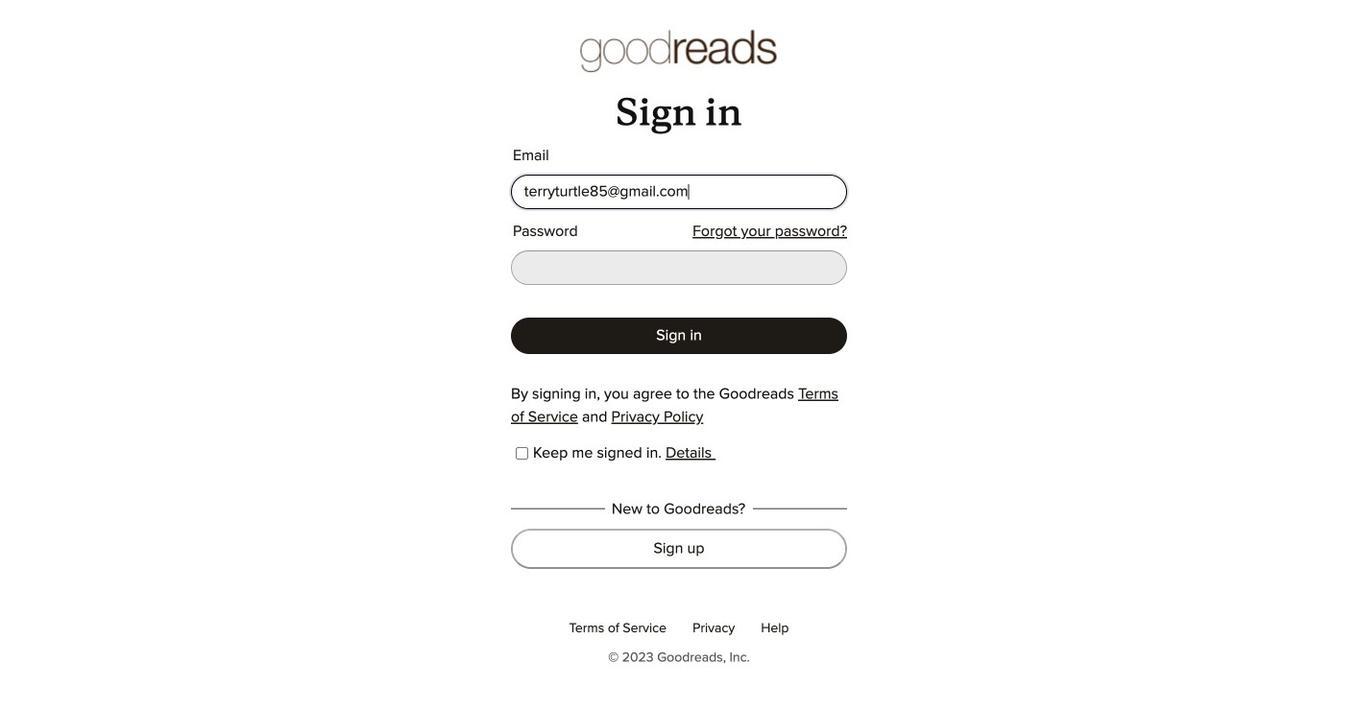 Task type: describe. For each thing, give the bounding box(es) containing it.
goodreads image
[[581, 29, 778, 75]]



Task type: vqa. For each thing, say whether or not it's contained in the screenshot.
5th message
no



Task type: locate. For each thing, give the bounding box(es) containing it.
None checkbox
[[516, 448, 528, 460]]

None password field
[[511, 251, 847, 286]]

None email field
[[511, 175, 847, 210]]

None submit
[[511, 318, 847, 355]]



